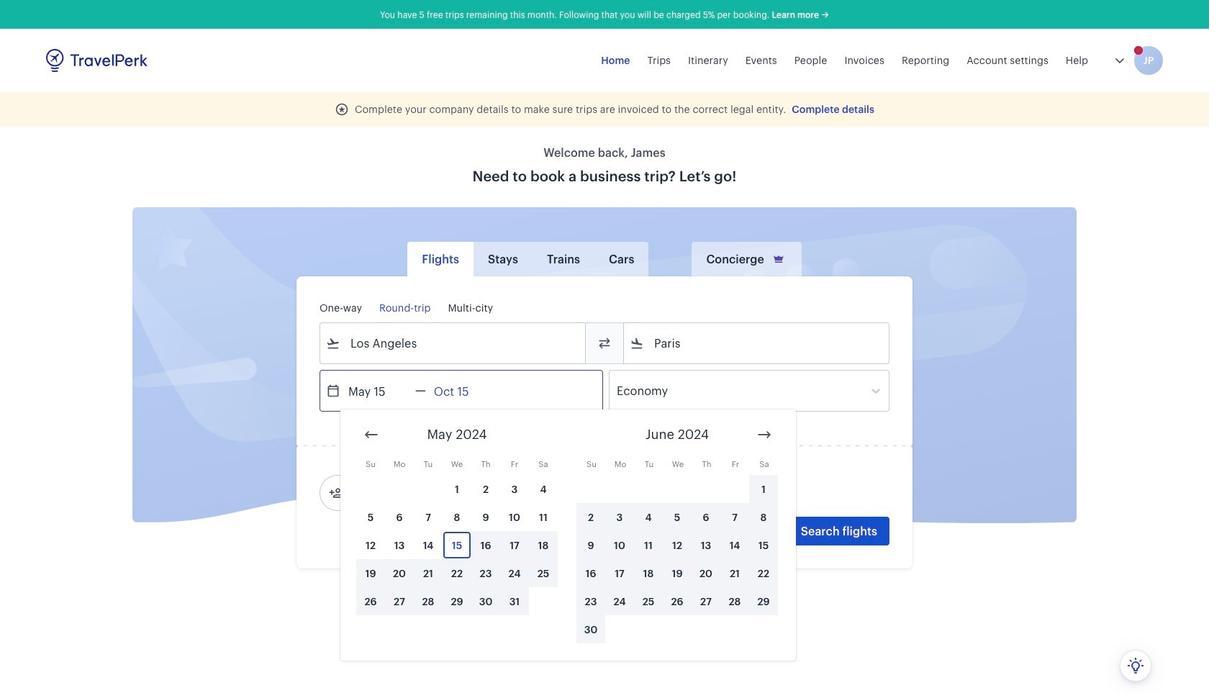 Task type: locate. For each thing, give the bounding box(es) containing it.
To search field
[[644, 332, 870, 355]]

move backward to switch to the previous month. image
[[363, 426, 380, 443]]

Depart text field
[[340, 371, 415, 411]]

move forward to switch to the next month. image
[[756, 426, 773, 443]]

From search field
[[340, 332, 566, 355]]

calendar application
[[340, 409, 1209, 661]]

Return text field
[[426, 371, 501, 411]]



Task type: describe. For each thing, give the bounding box(es) containing it.
Add first traveler search field
[[343, 481, 493, 504]]



Task type: vqa. For each thing, say whether or not it's contained in the screenshot.
From 'search box'
yes



